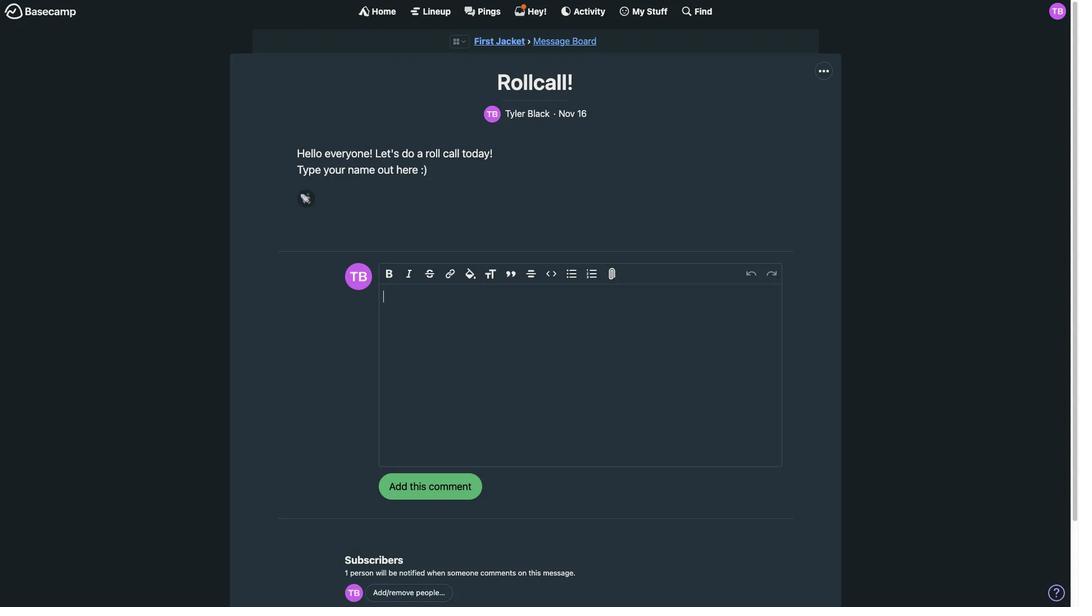 Task type: vqa. For each thing, say whether or not it's contained in the screenshot.
the bottom Tyler Black image
yes



Task type: describe. For each thing, give the bounding box(es) containing it.
pings button
[[464, 6, 501, 17]]

tyler black
[[505, 108, 550, 119]]

notified
[[399, 568, 425, 577]]

everyone!
[[325, 147, 373, 159]]

0 vertical spatial tyler black image
[[1050, 3, 1067, 20]]

add/remove people… link
[[365, 584, 453, 602]]

hello
[[297, 147, 322, 159]]

add/remove people…
[[373, 588, 445, 597]]

activity
[[574, 6, 606, 16]]

roll
[[426, 147, 440, 159]]

message
[[534, 36, 570, 46]]

16
[[577, 108, 587, 119]]

my stuff
[[633, 6, 668, 16]]

comments
[[481, 568, 516, 577]]

name
[[348, 163, 375, 176]]

hello everyone! let's do a roll call today! type your name out here :)
[[297, 147, 493, 176]]

message.
[[543, 568, 576, 577]]

home link
[[358, 6, 396, 17]]

your
[[324, 163, 345, 176]]

subscribers 1 person will be notified when someone comments on this message.
[[345, 554, 576, 577]]

jacket
[[496, 36, 525, 46]]

rollcall!
[[497, 69, 574, 95]]

2 vertical spatial tyler black image
[[345, 584, 363, 602]]

a
[[417, 147, 423, 159]]

first
[[474, 36, 494, 46]]

switch accounts image
[[4, 3, 76, 20]]

do
[[402, 147, 415, 159]]

find button
[[681, 6, 713, 17]]

people…
[[416, 588, 445, 597]]

my
[[633, 6, 645, 16]]

tyler black image
[[484, 105, 501, 122]]

first jacket link
[[474, 36, 525, 46]]

find
[[695, 6, 713, 16]]

call
[[443, 147, 460, 159]]

nov 16
[[559, 108, 587, 119]]

add/remove
[[373, 588, 414, 597]]

black
[[528, 108, 550, 119]]



Task type: locate. For each thing, give the bounding box(es) containing it.
›
[[527, 36, 531, 46]]

person
[[350, 568, 374, 577]]

main element
[[0, 0, 1071, 22]]

first jacket
[[474, 36, 525, 46]]

activity link
[[560, 6, 606, 17]]

message board link
[[534, 36, 597, 46]]

on
[[518, 568, 527, 577]]

pings
[[478, 6, 501, 16]]

subscribers
[[345, 554, 403, 566]]

› message board
[[527, 36, 597, 46]]

:)
[[421, 163, 428, 176]]

home
[[372, 6, 396, 16]]

someone
[[447, 568, 479, 577]]

be
[[389, 568, 397, 577]]

let's
[[375, 147, 399, 159]]

today!
[[462, 147, 493, 159]]

tyler black image
[[1050, 3, 1067, 20], [345, 263, 372, 290], [345, 584, 363, 602]]

Type your comment here… text field
[[379, 285, 782, 467]]

None submit
[[379, 474, 482, 500]]

1 vertical spatial tyler black image
[[345, 263, 372, 290]]

when
[[427, 568, 445, 577]]

will
[[376, 568, 387, 577]]

out
[[378, 163, 394, 176]]

lineup
[[423, 6, 451, 16]]

hey!
[[528, 6, 547, 16]]

my stuff button
[[619, 6, 668, 17]]

board
[[573, 36, 597, 46]]

1
[[345, 568, 348, 577]]

nov
[[559, 108, 575, 119]]

tyler
[[505, 108, 525, 119]]

here
[[396, 163, 418, 176]]

lineup link
[[410, 6, 451, 17]]

this
[[529, 568, 541, 577]]

hey! button
[[514, 4, 547, 17]]

stuff
[[647, 6, 668, 16]]

nov 16 element
[[559, 108, 587, 119]]

type
[[297, 163, 321, 176]]



